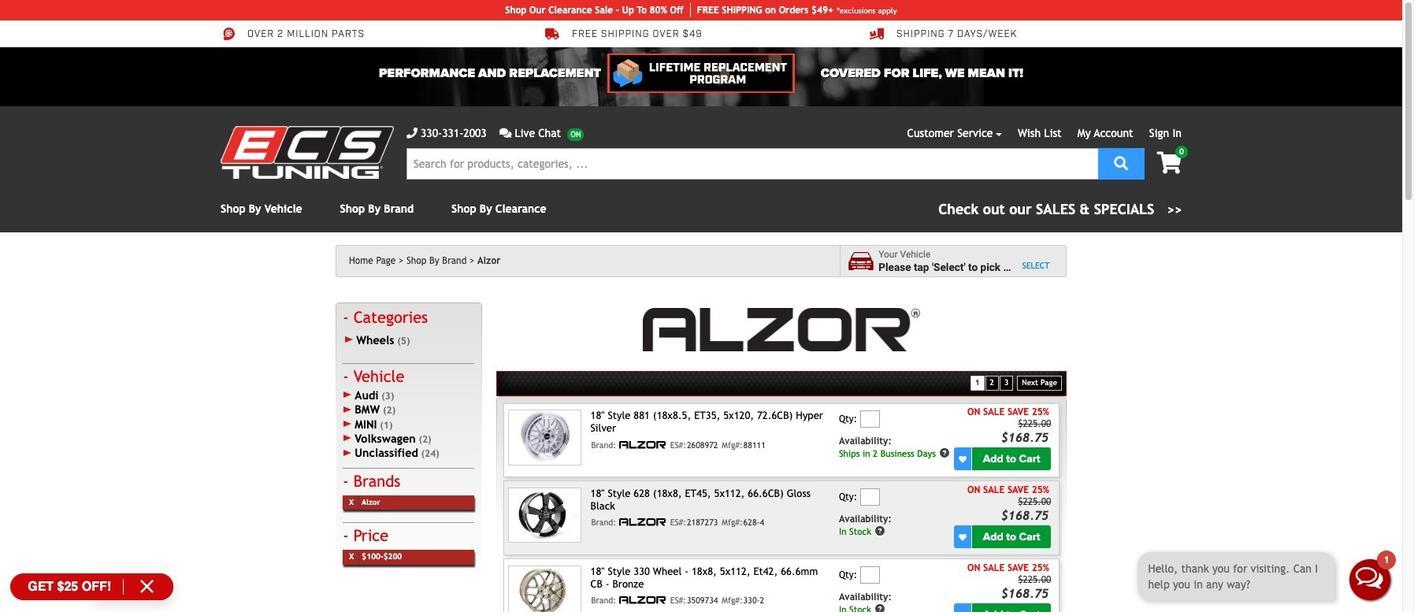 Task type: vqa. For each thing, say whether or not it's contained in the screenshot.
Chat at the bottom right
no



Task type: locate. For each thing, give the bounding box(es) containing it.
question sign image
[[939, 448, 950, 459], [874, 526, 885, 537]]

2 alzor - corporate logo image from the top
[[619, 518, 666, 527]]

alzor - corporate logo image
[[619, 440, 666, 449], [619, 518, 666, 527], [619, 596, 666, 605]]

3 alzor - corporate logo image from the top
[[619, 596, 666, 605]]

question sign image for add to wish list image
[[939, 448, 950, 459]]

1 horizontal spatial question sign image
[[939, 448, 950, 459]]

0 horizontal spatial question sign image
[[874, 526, 885, 537]]

phone image
[[407, 128, 418, 139]]

question sign image
[[874, 604, 885, 612]]

2 vertical spatial alzor - corporate logo image
[[619, 596, 666, 605]]

comments image
[[499, 128, 512, 139]]

ecs tuning image
[[221, 126, 394, 179]]

0 vertical spatial question sign image
[[939, 448, 950, 459]]

es#2187273 - 628-4 - 18" style 628 (18x8, et45, 5x112, 66.6cb) gloss black - alzor - image
[[508, 488, 582, 543]]

lifetime replacement program banner image
[[607, 54, 795, 93]]

question sign image left add to wish list image
[[939, 448, 950, 459]]

question sign image up question sign image on the right bottom of the page
[[874, 526, 885, 537]]

search image
[[1114, 156, 1128, 170]]

None text field
[[860, 566, 880, 584]]

1 vertical spatial alzor - corporate logo image
[[619, 518, 666, 527]]

1 vertical spatial question sign image
[[874, 526, 885, 537]]

0 vertical spatial alzor - corporate logo image
[[619, 440, 666, 449]]

es#2608972 - 88111 - 18" style 881 (18x8.5, et35, 5x120, 72.6cb) hyper silver - alzor - bmw image
[[508, 410, 582, 465]]

None text field
[[860, 410, 880, 428], [860, 488, 880, 506], [860, 410, 880, 428], [860, 488, 880, 506]]



Task type: describe. For each thing, give the bounding box(es) containing it.
alzor - corporate logo image for es#3509734 - 330-2 - 18" style 330 wheel - 18x8, 5x112, et42, 66.6mm cb - bronze - alzor - 'image' at left
[[619, 596, 666, 605]]

add to wish list image
[[959, 533, 967, 541]]

add to wish list image
[[959, 455, 967, 463]]

1 alzor - corporate logo image from the top
[[619, 440, 666, 449]]

Search text field
[[407, 148, 1098, 180]]

question sign image for add to wish list icon
[[874, 526, 885, 537]]

alzor - corporate logo image for es#2187273 - 628-4 - 18" style 628 (18x8, et45, 5x112, 66.6cb) gloss black - alzor - image
[[619, 518, 666, 527]]

es#3509734 - 330-2 - 18" style 330 wheel - 18x8, 5x112, et42, 66.6mm cb - bronze - alzor - image
[[508, 565, 582, 612]]



